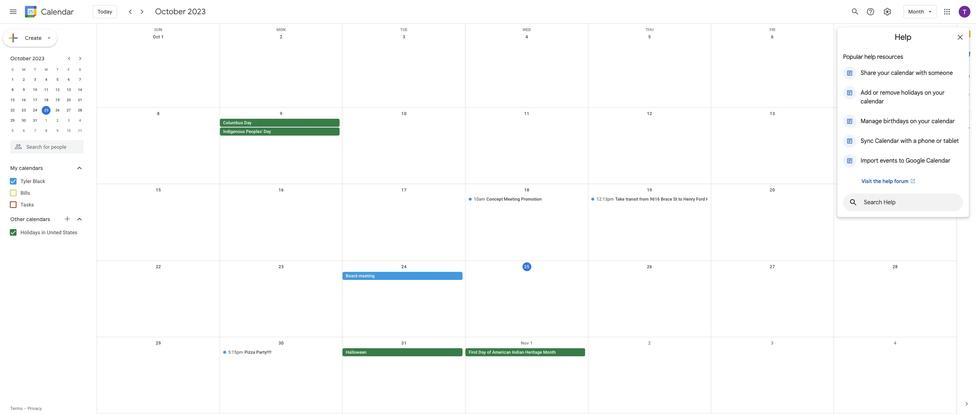 Task type: vqa. For each thing, say whether or not it's contained in the screenshot.
12 PM's "PM"
no



Task type: locate. For each thing, give the bounding box(es) containing it.
0 vertical spatial 27
[[67, 108, 71, 112]]

1 vertical spatial 8
[[157, 111, 160, 116]]

24 down 17 element
[[33, 108, 37, 112]]

17 inside october 2023 grid
[[33, 98, 37, 102]]

0 vertical spatial 23
[[22, 108, 26, 112]]

calendars inside other calendars dropdown button
[[26, 216, 50, 223]]

0 vertical spatial month
[[908, 8, 924, 15]]

1 vertical spatial 27
[[770, 265, 775, 270]]

1 vertical spatial 24
[[401, 265, 407, 270]]

11 for sun
[[524, 111, 529, 116]]

2 horizontal spatial 11
[[524, 111, 529, 116]]

2 vertical spatial 8
[[45, 129, 47, 133]]

month up sat column header
[[908, 8, 924, 15]]

7 for 1
[[79, 78, 81, 82]]

t
[[34, 68, 36, 72], [56, 68, 59, 72]]

t left 'w'
[[34, 68, 36, 72]]

None search field
[[0, 138, 91, 154]]

18 element
[[42, 96, 51, 105]]

0 horizontal spatial 17
[[33, 98, 37, 102]]

1 horizontal spatial t
[[56, 68, 59, 72]]

0 horizontal spatial 29
[[10, 119, 15, 123]]

0 vertical spatial 22
[[10, 108, 15, 112]]

0 horizontal spatial 26
[[55, 108, 60, 112]]

21
[[78, 98, 82, 102]]

7 up 14
[[79, 78, 81, 82]]

31 element
[[31, 116, 39, 125]]

november 4 element
[[76, 116, 84, 125]]

sun
[[154, 27, 162, 32]]

meeting
[[359, 274, 375, 279]]

2 vertical spatial day
[[479, 350, 486, 355]]

18
[[44, 98, 48, 102], [524, 188, 529, 193]]

november 3 element
[[64, 116, 73, 125]]

10
[[33, 88, 37, 92], [401, 111, 407, 116], [67, 129, 71, 133]]

tyler
[[20, 179, 31, 184]]

25 inside cell
[[44, 108, 48, 112]]

Search for people text field
[[15, 141, 79, 154]]

0 horizontal spatial 13
[[67, 88, 71, 92]]

1 vertical spatial 7
[[79, 78, 81, 82]]

6 down f
[[68, 78, 70, 82]]

calendars up tyler black
[[19, 165, 43, 172]]

create
[[25, 35, 42, 41]]

12 inside grid
[[647, 111, 652, 116]]

1 vertical spatial 22
[[156, 265, 161, 270]]

13 inside 13 element
[[67, 88, 71, 92]]

31 for 1
[[33, 119, 37, 123]]

row group
[[7, 75, 86, 136]]

7 down 31 element
[[34, 129, 36, 133]]

–
[[24, 407, 27, 412]]

0 horizontal spatial 18
[[44, 98, 48, 102]]

privacy
[[28, 407, 42, 412]]

s right f
[[79, 68, 81, 72]]

2023
[[188, 7, 206, 17], [32, 55, 44, 62]]

0 horizontal spatial 15
[[10, 98, 15, 102]]

10 element
[[31, 86, 39, 94]]

add other calendars image
[[64, 216, 71, 223]]

november 9 element
[[53, 127, 62, 135]]

19 down the 12 "element"
[[55, 98, 60, 102]]

month right heritage on the right bottom
[[543, 350, 556, 355]]

november 10 element
[[64, 127, 73, 135]]

24 up board meeting button
[[401, 265, 407, 270]]

0 horizontal spatial 7
[[34, 129, 36, 133]]

1 vertical spatial 29
[[156, 341, 161, 346]]

0 horizontal spatial 27
[[67, 108, 71, 112]]

1 horizontal spatial 27
[[770, 265, 775, 270]]

2 s from the left
[[79, 68, 81, 72]]

13
[[67, 88, 71, 92], [770, 111, 775, 116]]

0 horizontal spatial 16
[[22, 98, 26, 102]]

12 inside "element"
[[55, 88, 60, 92]]

0 vertical spatial 10
[[33, 88, 37, 92]]

mon
[[276, 27, 286, 32]]

10am
[[474, 197, 485, 202]]

0 vertical spatial 11
[[44, 88, 48, 92]]

1 vertical spatial 11
[[524, 111, 529, 116]]

0 horizontal spatial 31
[[33, 119, 37, 123]]

27
[[67, 108, 71, 112], [770, 265, 775, 270]]

row containing oct 1
[[97, 31, 957, 108]]

main drawer image
[[9, 7, 18, 16]]

row group containing 1
[[7, 75, 86, 136]]

5 down 29 element
[[12, 129, 14, 133]]

0 vertical spatial 19
[[55, 98, 60, 102]]

0 horizontal spatial month
[[543, 350, 556, 355]]

1 horizontal spatial 10
[[67, 129, 71, 133]]

7 down sat
[[894, 34, 897, 40]]

0 horizontal spatial 25
[[44, 108, 48, 112]]

row containing sun
[[97, 24, 957, 32]]

2 vertical spatial 6
[[23, 129, 25, 133]]

october
[[155, 7, 186, 17], [10, 55, 31, 62]]

1 horizontal spatial 17
[[401, 188, 407, 193]]

1 horizontal spatial 9
[[56, 129, 59, 133]]

st
[[673, 197, 677, 202]]

october 2023 up m
[[10, 55, 44, 62]]

to
[[678, 197, 682, 202]]

5 down thu
[[648, 34, 651, 40]]

9 up columbus day button
[[280, 111, 282, 116]]

6 down fri
[[771, 34, 774, 40]]

18 up promotion
[[524, 188, 529, 193]]

20 element
[[64, 96, 73, 105]]

0 horizontal spatial 10
[[33, 88, 37, 92]]

0 horizontal spatial 5
[[12, 129, 14, 133]]

31 inside october 2023 grid
[[33, 119, 37, 123]]

tasks
[[20, 202, 34, 208]]

board meeting
[[346, 274, 375, 279]]

1 t from the left
[[34, 68, 36, 72]]

heritage
[[525, 350, 542, 355]]

fri
[[770, 27, 775, 32]]

8 for october 2023
[[12, 88, 14, 92]]

tab list
[[957, 24, 977, 394]]

5 for 1
[[56, 78, 59, 82]]

0 horizontal spatial 8
[[12, 88, 14, 92]]

6 inside november 6 element
[[23, 129, 25, 133]]

0 horizontal spatial 22
[[10, 108, 15, 112]]

8 inside grid
[[157, 111, 160, 116]]

calendar heading
[[40, 7, 74, 17]]

0 horizontal spatial october 2023
[[10, 55, 44, 62]]

12:13pm take transit from 9616 brace st to henry ford hospital
[[597, 197, 723, 202]]

row containing s
[[7, 64, 86, 75]]

31 down 24 element
[[33, 119, 37, 123]]

0 vertical spatial 17
[[33, 98, 37, 102]]

12 for sun
[[647, 111, 652, 116]]

30
[[22, 119, 26, 123], [279, 341, 284, 346]]

12
[[55, 88, 60, 92], [647, 111, 652, 116]]

24 element
[[31, 106, 39, 115]]

0 vertical spatial 9
[[23, 88, 25, 92]]

9 for sun
[[280, 111, 282, 116]]

row
[[97, 24, 957, 32], [97, 31, 957, 108], [7, 64, 86, 75], [7, 75, 86, 85], [7, 85, 86, 95], [7, 95, 86, 105], [7, 105, 86, 116], [97, 108, 957, 185], [7, 116, 86, 126], [7, 126, 86, 136], [97, 185, 957, 261], [97, 261, 957, 338], [97, 338, 957, 415]]

grid
[[97, 24, 957, 415]]

29 for 1
[[10, 119, 15, 123]]

holidays
[[20, 230, 40, 236]]

1 horizontal spatial 11
[[78, 129, 82, 133]]

25, today element
[[42, 106, 51, 115]]

6 down 30 element
[[23, 129, 25, 133]]

23 inside 23 element
[[22, 108, 26, 112]]

my calendars
[[10, 165, 43, 172]]

0 horizontal spatial 9
[[23, 88, 25, 92]]

0 vertical spatial 8
[[12, 88, 14, 92]]

october 2023 up sun
[[155, 7, 206, 17]]

2 horizontal spatial 8
[[157, 111, 160, 116]]

1 horizontal spatial october
[[155, 7, 186, 17]]

31 up halloween button
[[401, 341, 407, 346]]

1 vertical spatial 12
[[647, 111, 652, 116]]

tue
[[400, 27, 408, 32]]

29
[[10, 119, 15, 123], [156, 341, 161, 346]]

1 down 25, today element
[[45, 119, 47, 123]]

1 vertical spatial day
[[264, 129, 271, 134]]

2 vertical spatial 5
[[12, 129, 14, 133]]

7
[[894, 34, 897, 40], [79, 78, 81, 82], [34, 129, 36, 133]]

t left f
[[56, 68, 59, 72]]

november 7 element
[[31, 127, 39, 135]]

9
[[23, 88, 25, 92], [280, 111, 282, 116], [56, 129, 59, 133]]

board
[[346, 274, 357, 279]]

pizza
[[244, 350, 255, 355]]

12 element
[[53, 86, 62, 94]]

31
[[33, 119, 37, 123], [401, 341, 407, 346]]

1 horizontal spatial 5
[[56, 78, 59, 82]]

henry
[[683, 197, 695, 202]]

oct
[[153, 34, 160, 40]]

m
[[22, 68, 25, 72]]

october up sun
[[155, 7, 186, 17]]

1 horizontal spatial 12
[[647, 111, 652, 116]]

cell
[[97, 119, 220, 136], [220, 119, 343, 136], [343, 119, 465, 136], [465, 119, 588, 136], [834, 119, 957, 136], [97, 195, 220, 204], [220, 195, 343, 204], [343, 195, 465, 204], [834, 195, 957, 204], [220, 272, 343, 281], [465, 272, 588, 281], [834, 272, 957, 281], [97, 349, 220, 358], [834, 349, 957, 358]]

15
[[10, 98, 15, 102], [156, 188, 161, 193]]

20
[[67, 98, 71, 102], [770, 188, 775, 193]]

17 element
[[31, 96, 39, 105]]

november 5 element
[[8, 127, 17, 135]]

0 vertical spatial 26
[[55, 108, 60, 112]]

8
[[12, 88, 14, 92], [157, 111, 160, 116], [45, 129, 47, 133]]

0 horizontal spatial 6
[[23, 129, 25, 133]]

1 horizontal spatial 25
[[524, 265, 529, 270]]

2 horizontal spatial day
[[479, 350, 486, 355]]

oct 1
[[153, 34, 164, 40]]

22 element
[[8, 106, 17, 115]]

26 element
[[53, 106, 62, 115]]

11 for october 2023
[[44, 88, 48, 92]]

0 horizontal spatial october
[[10, 55, 31, 62]]

21 element
[[76, 96, 84, 105]]

22
[[10, 108, 15, 112], [156, 265, 161, 270]]

october up m
[[10, 55, 31, 62]]

2 vertical spatial 7
[[34, 129, 36, 133]]

promotion
[[521, 197, 542, 202]]

18 inside october 2023 grid
[[44, 98, 48, 102]]

26
[[55, 108, 60, 112], [647, 265, 652, 270]]

s
[[11, 68, 14, 72], [79, 68, 81, 72]]

terms link
[[10, 407, 23, 412]]

day right peoples'
[[264, 129, 271, 134]]

0 vertical spatial 5
[[648, 34, 651, 40]]

1 horizontal spatial 19
[[647, 188, 652, 193]]

1 horizontal spatial 13
[[770, 111, 775, 116]]

my
[[10, 165, 18, 172]]

2 horizontal spatial 5
[[648, 34, 651, 40]]

calendars inside my calendars dropdown button
[[19, 165, 43, 172]]

9 down november 2 element
[[56, 129, 59, 133]]

1 vertical spatial 31
[[401, 341, 407, 346]]

23 element
[[19, 106, 28, 115]]

7 for oct 1
[[894, 34, 897, 40]]

9 for october 2023
[[23, 88, 25, 92]]

1 vertical spatial 5
[[56, 78, 59, 82]]

november 6 element
[[19, 127, 28, 135]]

2 horizontal spatial 10
[[401, 111, 407, 116]]

0 vertical spatial 13
[[67, 88, 71, 92]]

0 vertical spatial 25
[[44, 108, 48, 112]]

19 up 9616
[[647, 188, 652, 193]]

5 up the 12 "element"
[[56, 78, 59, 82]]

1
[[161, 34, 164, 40], [12, 78, 14, 82], [45, 119, 47, 123], [530, 341, 533, 346]]

2 horizontal spatial 6
[[771, 34, 774, 40]]

2 horizontal spatial 9
[[280, 111, 282, 116]]

9 inside row
[[56, 129, 59, 133]]

17
[[33, 98, 37, 102], [401, 188, 407, 193]]

18 down 11 element
[[44, 98, 48, 102]]

26 inside october 2023 grid
[[55, 108, 60, 112]]

0 vertical spatial 29
[[10, 119, 15, 123]]

take
[[615, 197, 625, 202]]

1 vertical spatial 6
[[68, 78, 70, 82]]

columbus day indigenous peoples' day
[[223, 120, 271, 134]]

1 horizontal spatial 6
[[68, 78, 70, 82]]

2 horizontal spatial 7
[[894, 34, 897, 40]]

29 inside october 2023 grid
[[10, 119, 15, 123]]

day inside button
[[479, 350, 486, 355]]

0 vertical spatial 28
[[78, 108, 82, 112]]

1 horizontal spatial 26
[[647, 265, 652, 270]]

0 horizontal spatial day
[[244, 120, 251, 125]]

2
[[280, 34, 282, 40], [23, 78, 25, 82], [56, 119, 59, 123], [648, 341, 651, 346]]

support image
[[866, 7, 875, 16]]

month
[[908, 8, 924, 15], [543, 350, 556, 355]]

day up peoples'
[[244, 120, 251, 125]]

1 vertical spatial 30
[[279, 341, 284, 346]]

1 horizontal spatial month
[[908, 8, 924, 15]]

1 vertical spatial 13
[[770, 111, 775, 116]]

0 horizontal spatial 12
[[55, 88, 60, 92]]

30 for 1
[[22, 119, 26, 123]]

october 2023
[[155, 7, 206, 17], [10, 55, 44, 62]]

3
[[403, 34, 405, 40], [34, 78, 36, 82], [68, 119, 70, 123], [771, 341, 774, 346]]

0 vertical spatial 15
[[10, 98, 15, 102]]

1 vertical spatial 26
[[647, 265, 652, 270]]

1 horizontal spatial s
[[79, 68, 81, 72]]

0 horizontal spatial t
[[34, 68, 36, 72]]

1 horizontal spatial 29
[[156, 341, 161, 346]]

16
[[22, 98, 26, 102], [279, 188, 284, 193]]

8 inside row
[[45, 129, 47, 133]]

12:13pm
[[597, 197, 614, 202]]

2 vertical spatial 9
[[56, 129, 59, 133]]

day left of
[[479, 350, 486, 355]]

calendars
[[19, 165, 43, 172], [26, 216, 50, 223]]

24 inside october 2023 grid
[[33, 108, 37, 112]]

november 2 element
[[53, 116, 62, 125]]

16 inside october 2023 grid
[[22, 98, 26, 102]]

6 for oct 1
[[771, 34, 774, 40]]

calendars up the in
[[26, 216, 50, 223]]

23
[[22, 108, 26, 112], [279, 265, 284, 270]]

6 for 1
[[68, 78, 70, 82]]

0 vertical spatial 18
[[44, 98, 48, 102]]

30 inside october 2023 grid
[[22, 119, 26, 123]]

1 horizontal spatial 18
[[524, 188, 529, 193]]

27 inside october 2023 grid
[[67, 108, 71, 112]]

w
[[45, 68, 48, 72]]

nov
[[521, 341, 529, 346]]

s left m
[[11, 68, 14, 72]]

0 horizontal spatial 20
[[67, 98, 71, 102]]

9 up 16 element
[[23, 88, 25, 92]]

today button
[[93, 3, 117, 20]]

11
[[44, 88, 48, 92], [524, 111, 529, 116], [78, 129, 82, 133]]



Task type: describe. For each thing, give the bounding box(es) containing it.
1 vertical spatial 18
[[524, 188, 529, 193]]

today
[[98, 8, 112, 15]]

15 element
[[8, 96, 17, 105]]

11 element
[[42, 86, 51, 94]]

tyler black
[[20, 179, 45, 184]]

calendars for my calendars
[[19, 165, 43, 172]]

thu
[[646, 27, 654, 32]]

of
[[487, 350, 491, 355]]

first day of american indian heritage month button
[[465, 349, 585, 357]]

19 inside october 2023 grid
[[55, 98, 60, 102]]

november 8 element
[[42, 127, 51, 135]]

party!!!!
[[256, 350, 271, 355]]

5:15pm pizza party!!!!
[[228, 350, 271, 355]]

grid containing oct 1
[[97, 24, 957, 415]]

october 2023 grid
[[7, 64, 86, 136]]

states
[[63, 230, 77, 236]]

5:15pm
[[228, 350, 243, 355]]

1 s from the left
[[11, 68, 14, 72]]

calendar element
[[23, 4, 74, 20]]

1 inside "element"
[[45, 119, 47, 123]]

indian
[[512, 350, 524, 355]]

halloween button
[[343, 349, 462, 357]]

row containing 5
[[7, 126, 86, 136]]

my calendars list
[[1, 176, 91, 211]]

sat
[[892, 27, 899, 32]]

calendars for other calendars
[[26, 216, 50, 223]]

27 element
[[64, 106, 73, 115]]

first
[[469, 350, 478, 355]]

settings menu image
[[883, 7, 892, 16]]

november 11 element
[[76, 127, 84, 135]]

month inside button
[[543, 350, 556, 355]]

f
[[68, 68, 70, 72]]

3 inside november 3 "element"
[[68, 119, 70, 123]]

1 vertical spatial 19
[[647, 188, 652, 193]]

columbus
[[223, 120, 243, 125]]

other calendars
[[10, 216, 50, 223]]

month button
[[904, 3, 937, 20]]

meeting
[[504, 197, 520, 202]]

holidays in united states
[[20, 230, 77, 236]]

hospital
[[706, 197, 723, 202]]

31 for nov 1
[[401, 341, 407, 346]]

5 for oct 1
[[648, 34, 651, 40]]

30 for nov 1
[[279, 341, 284, 346]]

terms
[[10, 407, 23, 412]]

25 cell
[[41, 105, 52, 116]]

1 horizontal spatial 2023
[[188, 7, 206, 17]]

1 up 15 element
[[12, 78, 14, 82]]

29 for nov 1
[[156, 341, 161, 346]]

1 vertical spatial 23
[[279, 265, 284, 270]]

united
[[47, 230, 62, 236]]

9616
[[650, 197, 660, 202]]

month inside "popup button"
[[908, 8, 924, 15]]

columbus day button
[[220, 119, 340, 127]]

peoples'
[[246, 129, 263, 134]]

transit
[[626, 197, 638, 202]]

from
[[639, 197, 649, 202]]

other
[[10, 216, 25, 223]]

in
[[42, 230, 46, 236]]

first day of american indian heritage month
[[469, 350, 556, 355]]

black
[[33, 179, 45, 184]]

other calendars button
[[1, 214, 91, 225]]

8 for sun
[[157, 111, 160, 116]]

indigenous peoples' day button
[[220, 128, 340, 136]]

1 right oct
[[161, 34, 164, 40]]

2 vertical spatial 11
[[78, 129, 82, 133]]

13 for october 2023
[[67, 88, 71, 92]]

13 for sun
[[770, 111, 775, 116]]

16 element
[[19, 96, 28, 105]]

cell containing columbus day
[[220, 119, 343, 136]]

indigenous
[[223, 129, 245, 134]]

privacy link
[[28, 407, 42, 412]]

calendar
[[41, 7, 74, 17]]

1 vertical spatial october
[[10, 55, 31, 62]]

1 horizontal spatial 28
[[893, 265, 898, 270]]

30 element
[[19, 116, 28, 125]]

november 1 element
[[42, 116, 51, 125]]

26 inside grid
[[647, 265, 652, 270]]

12 for october 2023
[[55, 88, 60, 92]]

wed
[[523, 27, 531, 32]]

0 horizontal spatial 2023
[[32, 55, 44, 62]]

28 element
[[76, 106, 84, 115]]

1 vertical spatial 16
[[279, 188, 284, 193]]

29 element
[[8, 116, 17, 125]]

halloween
[[346, 350, 367, 355]]

15 inside october 2023 grid
[[10, 98, 15, 102]]

create button
[[3, 29, 57, 47]]

terms – privacy
[[10, 407, 42, 412]]

sat column header
[[834, 24, 957, 32]]

0 vertical spatial 20
[[67, 98, 71, 102]]

day for first
[[479, 350, 486, 355]]

concept
[[486, 197, 503, 202]]

my calendars button
[[1, 162, 91, 174]]

row containing 1
[[7, 75, 86, 85]]

brace
[[661, 197, 672, 202]]

day for columbus
[[244, 120, 251, 125]]

28 inside "element"
[[78, 108, 82, 112]]

board meeting button
[[343, 272, 462, 280]]

ford
[[696, 197, 705, 202]]

14
[[78, 88, 82, 92]]

10 for sun
[[401, 111, 407, 116]]

1 vertical spatial 25
[[524, 265, 529, 270]]

0 vertical spatial october 2023
[[155, 7, 206, 17]]

bills
[[20, 190, 30, 196]]

22 inside 22 element
[[10, 108, 15, 112]]

19 element
[[53, 96, 62, 105]]

1 horizontal spatial day
[[264, 129, 271, 134]]

13 element
[[64, 86, 73, 94]]

1 horizontal spatial 15
[[156, 188, 161, 193]]

10 for october 2023
[[33, 88, 37, 92]]

14 element
[[76, 86, 84, 94]]

1 right nov
[[530, 341, 533, 346]]

nov 1
[[521, 341, 533, 346]]

american
[[492, 350, 511, 355]]

10am concept meeting promotion
[[474, 197, 542, 202]]

10 inside row
[[67, 129, 71, 133]]

0 vertical spatial october
[[155, 7, 186, 17]]

2 t from the left
[[56, 68, 59, 72]]

1 horizontal spatial 20
[[770, 188, 775, 193]]

5 inside 'element'
[[12, 129, 14, 133]]



